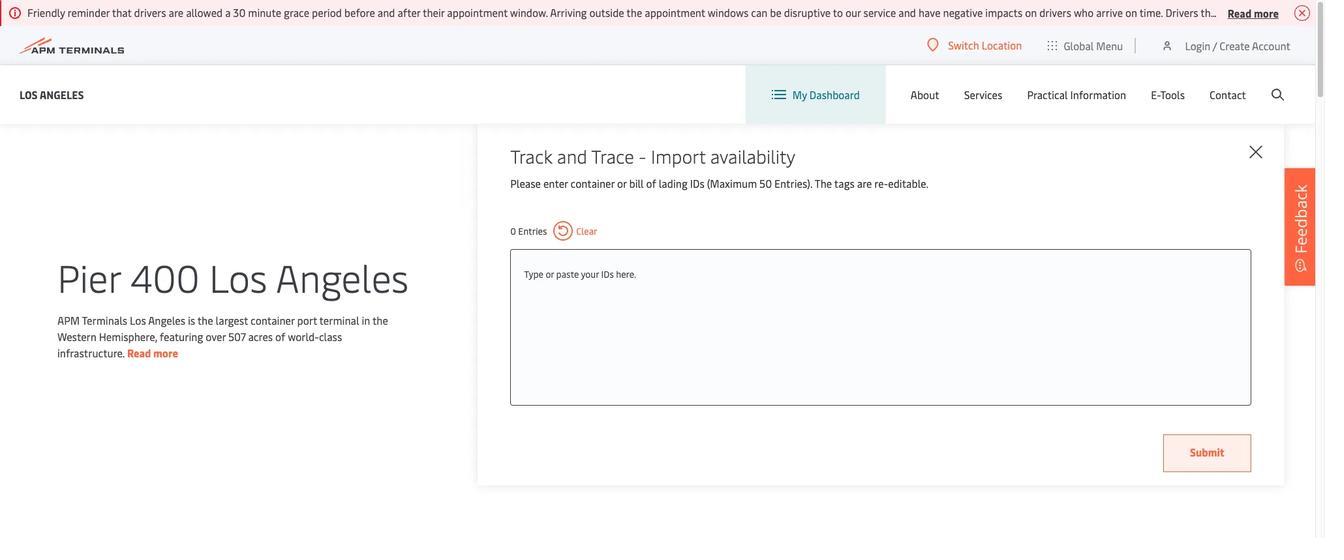 Task type: describe. For each thing, give the bounding box(es) containing it.
account
[[1253, 38, 1291, 53]]

1 that from the left
[[112, 5, 132, 20]]

entries).
[[775, 176, 813, 191]]

read for read more link
[[127, 346, 151, 360]]

read more for read more button on the top right of page
[[1228, 6, 1279, 20]]

angeles for apm terminals los angeles is the largest container port terminal in the western hemisphere, featuring over 507 acres of world-class infrastructure.
[[148, 313, 185, 327]]

trace
[[592, 144, 634, 168]]

to
[[833, 5, 843, 20]]

read more for read more link
[[127, 346, 178, 360]]

(maximum
[[707, 176, 757, 191]]

about button
[[911, 65, 940, 124]]

largest
[[216, 313, 248, 327]]

paste
[[556, 268, 579, 281]]

e-tools
[[1152, 87, 1185, 102]]

is
[[188, 313, 195, 327]]

0 horizontal spatial ids
[[601, 268, 614, 281]]

lading
[[659, 176, 688, 191]]

e-
[[1152, 87, 1161, 102]]

switch location
[[949, 38, 1022, 52]]

0 horizontal spatial the
[[198, 313, 213, 327]]

menu
[[1097, 38, 1124, 53]]

create
[[1220, 38, 1250, 53]]

my dashboard
[[793, 87, 860, 102]]

type
[[524, 268, 544, 281]]

e-tools button
[[1152, 65, 1185, 124]]

pier
[[57, 251, 121, 303]]

contact button
[[1210, 65, 1247, 124]]

apm terminals los angeles is the largest container port terminal in the western hemisphere, featuring over 507 acres of world-class infrastructure.
[[57, 313, 388, 360]]

services
[[965, 87, 1003, 102]]

app
[[1314, 5, 1326, 20]]

1 horizontal spatial are
[[857, 176, 872, 191]]

Type or paste your IDs here text field
[[524, 263, 1238, 287]]

of inside the apm terminals los angeles is the largest container port terminal in the western hemisphere, featuring over 507 acres of world-class infrastructure.
[[275, 329, 286, 344]]

400
[[130, 251, 200, 303]]

1 their from the left
[[423, 5, 445, 20]]

0 entries
[[511, 225, 547, 237]]

practical
[[1028, 87, 1068, 102]]

my dashboard button
[[772, 65, 860, 124]]

read more link
[[127, 346, 178, 360]]

los for terminals
[[130, 313, 146, 327]]

our
[[846, 5, 861, 20]]

pier 400 los angeles
[[57, 251, 409, 303]]

global menu
[[1064, 38, 1124, 53]]

after
[[398, 5, 421, 20]]

global menu button
[[1035, 26, 1137, 65]]

re-
[[875, 176, 888, 191]]

reminder
[[68, 5, 110, 20]]

2 horizontal spatial and
[[899, 5, 916, 20]]

availability
[[711, 144, 796, 168]]

switch
[[949, 38, 980, 52]]

minute
[[248, 5, 281, 20]]

1 on from the left
[[1025, 5, 1037, 20]]

submit button
[[1164, 435, 1252, 473]]

1 horizontal spatial or
[[617, 176, 627, 191]]

feedback button
[[1285, 168, 1318, 286]]

los angeles link
[[20, 86, 84, 103]]

contact
[[1210, 87, 1247, 102]]

acres
[[248, 329, 273, 344]]

have
[[919, 5, 941, 20]]

your
[[581, 268, 599, 281]]

import
[[651, 144, 706, 168]]

over
[[206, 329, 226, 344]]

please
[[511, 176, 541, 191]]

track and trace - import availability
[[511, 144, 796, 168]]

tags
[[835, 176, 855, 191]]

arriving
[[550, 5, 587, 20]]

can
[[751, 5, 768, 20]]

services button
[[965, 65, 1003, 124]]

2 that from the left
[[1201, 5, 1221, 20]]

0 horizontal spatial are
[[169, 5, 184, 20]]

practical information
[[1028, 87, 1127, 102]]

2 outside from the left
[[1253, 5, 1287, 20]]

allowed
[[186, 5, 223, 20]]

in
[[362, 313, 370, 327]]

apm
[[57, 313, 80, 327]]

-
[[639, 144, 647, 168]]

negative
[[943, 5, 983, 20]]

los inside 'los angeles' link
[[20, 87, 38, 101]]

clear button
[[554, 221, 598, 241]]

tools
[[1161, 87, 1185, 102]]

2 appointment from the left
[[645, 5, 706, 20]]

class
[[319, 329, 342, 344]]

la secondary image
[[121, 332, 349, 528]]

more for read more link
[[153, 346, 178, 360]]

read for read more button on the top right of page
[[1228, 6, 1252, 20]]

drivers
[[1166, 5, 1199, 20]]

30
[[233, 5, 246, 20]]

0 horizontal spatial and
[[378, 5, 395, 20]]

more for read more button on the top right of page
[[1254, 6, 1279, 20]]

be
[[770, 5, 782, 20]]



Task type: locate. For each thing, give the bounding box(es) containing it.
global
[[1064, 38, 1094, 53]]

1 horizontal spatial outside
[[1253, 5, 1287, 20]]

container down trace
[[571, 176, 615, 191]]

or right type
[[546, 268, 554, 281]]

world-
[[288, 329, 319, 344]]

1 horizontal spatial more
[[1254, 6, 1279, 20]]

about
[[911, 87, 940, 102]]

0 horizontal spatial read more
[[127, 346, 178, 360]]

1 horizontal spatial los
[[130, 313, 146, 327]]

0 vertical spatial or
[[617, 176, 627, 191]]

1 drivers from the left
[[134, 5, 166, 20]]

editable.
[[888, 176, 929, 191]]

location
[[982, 38, 1022, 52]]

0
[[511, 225, 516, 237]]

my
[[793, 87, 807, 102]]

0 horizontal spatial read
[[127, 346, 151, 360]]

western
[[57, 329, 97, 344]]

more inside read more button
[[1254, 6, 1279, 20]]

the
[[627, 5, 642, 20], [198, 313, 213, 327], [373, 313, 388, 327]]

of right bill
[[646, 176, 657, 191]]

507
[[228, 329, 246, 344]]

the
[[815, 176, 832, 191]]

that right reminder
[[112, 5, 132, 20]]

1 horizontal spatial and
[[557, 144, 588, 168]]

1 appointment from the left
[[447, 5, 508, 20]]

los for 400
[[209, 251, 267, 303]]

2 on from the left
[[1126, 5, 1138, 20]]

0 horizontal spatial arrive
[[1097, 5, 1123, 20]]

1 horizontal spatial on
[[1126, 5, 1138, 20]]

1 vertical spatial ids
[[601, 268, 614, 281]]

read more up login / create account
[[1228, 6, 1279, 20]]

angeles inside the apm terminals los angeles is the largest container port terminal in the western hemisphere, featuring over 507 acres of world-class infrastructure.
[[148, 313, 185, 327]]

are left re-
[[857, 176, 872, 191]]

0 vertical spatial are
[[169, 5, 184, 20]]

1 horizontal spatial read
[[1228, 6, 1252, 20]]

1 horizontal spatial their
[[1290, 5, 1312, 20]]

are
[[169, 5, 184, 20], [857, 176, 872, 191]]

more up 'account'
[[1254, 6, 1279, 20]]

more down the featuring
[[153, 346, 178, 360]]

switch location button
[[928, 38, 1022, 52]]

0 horizontal spatial of
[[275, 329, 286, 344]]

on left time.
[[1126, 5, 1138, 20]]

service
[[864, 5, 896, 20]]

login / create account
[[1186, 38, 1291, 53]]

/
[[1213, 38, 1218, 53]]

clear
[[577, 225, 598, 237]]

their right after
[[423, 5, 445, 20]]

their left the app
[[1290, 5, 1312, 20]]

2 drivers from the left
[[1040, 5, 1072, 20]]

1 horizontal spatial ids
[[690, 176, 705, 191]]

before
[[345, 5, 375, 20]]

1 vertical spatial container
[[251, 313, 295, 327]]

and left have
[[899, 5, 916, 20]]

their
[[423, 5, 445, 20], [1290, 5, 1312, 20]]

grace
[[284, 5, 309, 20]]

appointment left the windows
[[645, 5, 706, 20]]

0 horizontal spatial drivers
[[134, 5, 166, 20]]

friendly reminder that drivers are allowed a 30 minute grace period before and after their appointment window. arriving outside the appointment windows can be disruptive to our service and have negative impacts on drivers who arrive on time. drivers that arrive outside their app
[[27, 5, 1326, 20]]

1 horizontal spatial the
[[373, 313, 388, 327]]

outside
[[590, 5, 624, 20], [1253, 5, 1287, 20]]

1 horizontal spatial appointment
[[645, 5, 706, 20]]

0 horizontal spatial that
[[112, 5, 132, 20]]

0 horizontal spatial container
[[251, 313, 295, 327]]

0 vertical spatial container
[[571, 176, 615, 191]]

0 vertical spatial angeles
[[40, 87, 84, 101]]

read inside button
[[1228, 6, 1252, 20]]

a
[[225, 5, 231, 20]]

1 vertical spatial read
[[127, 346, 151, 360]]

read
[[1228, 6, 1252, 20], [127, 346, 151, 360]]

2 horizontal spatial angeles
[[276, 251, 409, 303]]

on
[[1025, 5, 1037, 20], [1126, 5, 1138, 20]]

0 vertical spatial read more
[[1228, 6, 1279, 20]]

2 vertical spatial angeles
[[148, 313, 185, 327]]

2 their from the left
[[1290, 5, 1312, 20]]

arrive right who
[[1097, 5, 1123, 20]]

featuring
[[160, 329, 203, 344]]

2 arrive from the left
[[1223, 5, 1250, 20]]

login / create account link
[[1161, 26, 1291, 65]]

read down hemisphere,
[[127, 346, 151, 360]]

impacts
[[986, 5, 1023, 20]]

1 vertical spatial of
[[275, 329, 286, 344]]

1 vertical spatial are
[[857, 176, 872, 191]]

los angeles
[[20, 87, 84, 101]]

terminal
[[320, 313, 359, 327]]

los inside the apm terminals los angeles is the largest container port terminal in the western hemisphere, featuring over 507 acres of world-class infrastructure.
[[130, 313, 146, 327]]

please enter container or bill of lading ids (maximum 50 entries). the tags are re-editable.
[[511, 176, 929, 191]]

or
[[617, 176, 627, 191], [546, 268, 554, 281]]

windows
[[708, 5, 749, 20]]

disruptive
[[784, 5, 831, 20]]

friendly
[[27, 5, 65, 20]]

submit
[[1191, 445, 1225, 460]]

that right drivers
[[1201, 5, 1221, 20]]

period
[[312, 5, 342, 20]]

or left bill
[[617, 176, 627, 191]]

50
[[760, 176, 772, 191]]

are left allowed
[[169, 5, 184, 20]]

0 vertical spatial ids
[[690, 176, 705, 191]]

entries
[[518, 225, 547, 237]]

1 vertical spatial angeles
[[276, 251, 409, 303]]

0 horizontal spatial more
[[153, 346, 178, 360]]

type or paste your ids here.
[[524, 268, 637, 281]]

arrive
[[1097, 5, 1123, 20], [1223, 5, 1250, 20]]

container up acres
[[251, 313, 295, 327]]

0 horizontal spatial los
[[20, 87, 38, 101]]

port
[[297, 313, 317, 327]]

terminals
[[82, 313, 127, 327]]

bill
[[630, 176, 644, 191]]

0 horizontal spatial on
[[1025, 5, 1037, 20]]

angeles
[[40, 87, 84, 101], [276, 251, 409, 303], [148, 313, 185, 327]]

1 horizontal spatial read more
[[1228, 6, 1279, 20]]

1 outside from the left
[[590, 5, 624, 20]]

2 horizontal spatial the
[[627, 5, 642, 20]]

close alert image
[[1295, 5, 1311, 21]]

0 horizontal spatial appointment
[[447, 5, 508, 20]]

ids
[[690, 176, 705, 191], [601, 268, 614, 281]]

0 horizontal spatial angeles
[[40, 87, 84, 101]]

1 vertical spatial or
[[546, 268, 554, 281]]

1 horizontal spatial drivers
[[1040, 5, 1072, 20]]

feedback
[[1290, 184, 1312, 254]]

read more down hemisphere,
[[127, 346, 178, 360]]

window.
[[510, 5, 548, 20]]

infrastructure.
[[57, 346, 125, 360]]

1 vertical spatial more
[[153, 346, 178, 360]]

information
[[1071, 87, 1127, 102]]

and up enter
[[557, 144, 588, 168]]

1 horizontal spatial of
[[646, 176, 657, 191]]

container
[[571, 176, 615, 191], [251, 313, 295, 327]]

1 arrive from the left
[[1097, 5, 1123, 20]]

1 horizontal spatial container
[[571, 176, 615, 191]]

1 horizontal spatial angeles
[[148, 313, 185, 327]]

2 vertical spatial los
[[130, 313, 146, 327]]

and
[[378, 5, 395, 20], [899, 5, 916, 20], [557, 144, 588, 168]]

angeles for pier 400 los angeles
[[276, 251, 409, 303]]

0 horizontal spatial their
[[423, 5, 445, 20]]

read more button
[[1228, 5, 1279, 21]]

ids right 'your'
[[601, 268, 614, 281]]

outside right arriving at the left of page
[[590, 5, 624, 20]]

drivers left allowed
[[134, 5, 166, 20]]

here.
[[616, 268, 637, 281]]

0 vertical spatial of
[[646, 176, 657, 191]]

track
[[511, 144, 553, 168]]

2 horizontal spatial los
[[209, 251, 267, 303]]

container inside the apm terminals los angeles is the largest container port terminal in the western hemisphere, featuring over 507 acres of world-class infrastructure.
[[251, 313, 295, 327]]

1 vertical spatial read more
[[127, 346, 178, 360]]

of right acres
[[275, 329, 286, 344]]

enter
[[544, 176, 568, 191]]

0 vertical spatial read
[[1228, 6, 1252, 20]]

1 vertical spatial los
[[209, 251, 267, 303]]

0 vertical spatial more
[[1254, 6, 1279, 20]]

on right impacts
[[1025, 5, 1037, 20]]

appointment left window.
[[447, 5, 508, 20]]

and left after
[[378, 5, 395, 20]]

arrive up create
[[1223, 5, 1250, 20]]

dashboard
[[810, 87, 860, 102]]

read up login / create account
[[1228, 6, 1252, 20]]

1 horizontal spatial arrive
[[1223, 5, 1250, 20]]

drivers left who
[[1040, 5, 1072, 20]]

practical information button
[[1028, 65, 1127, 124]]

0 horizontal spatial or
[[546, 268, 554, 281]]

ids right lading
[[690, 176, 705, 191]]

1 horizontal spatial that
[[1201, 5, 1221, 20]]

hemisphere,
[[99, 329, 157, 344]]

0 horizontal spatial outside
[[590, 5, 624, 20]]

outside left close alert icon
[[1253, 5, 1287, 20]]

0 vertical spatial los
[[20, 87, 38, 101]]

more
[[1254, 6, 1279, 20], [153, 346, 178, 360]]



Task type: vqa. For each thing, say whether or not it's contained in the screenshot.
-
yes



